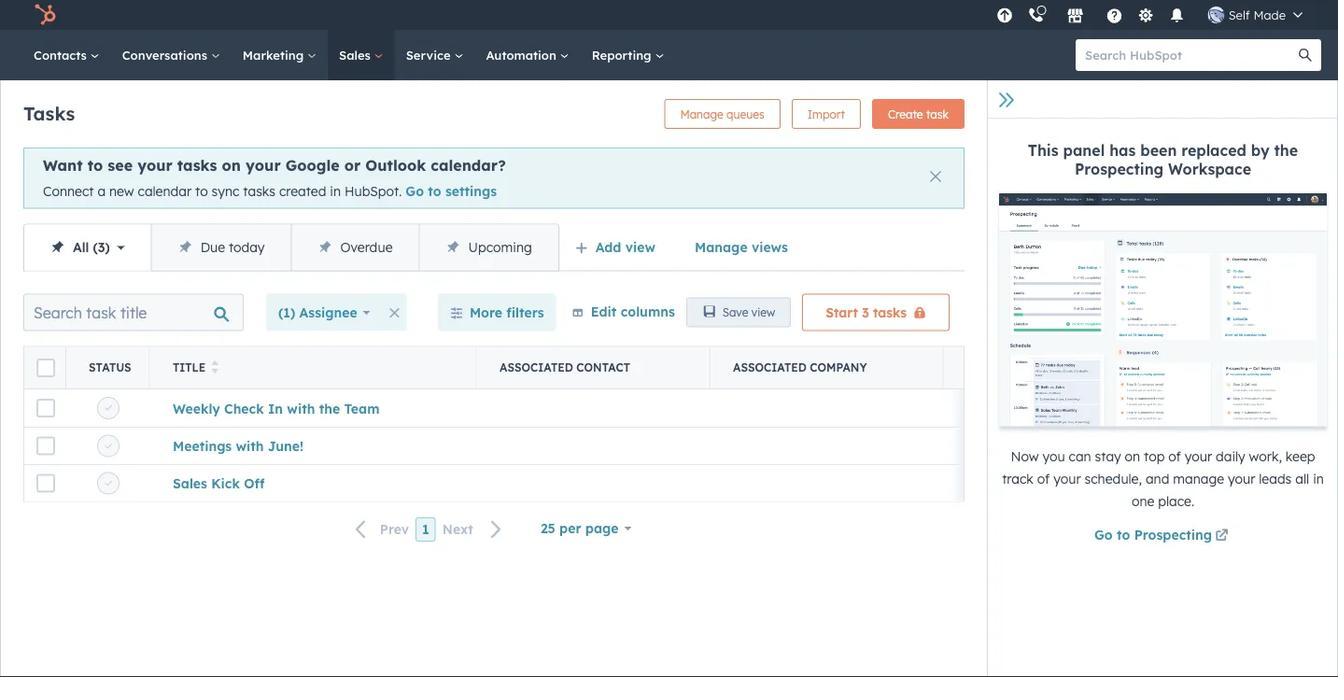 Task type: describe. For each thing, give the bounding box(es) containing it.
next button
[[436, 517, 514, 542]]

due
[[200, 239, 225, 255]]

weekly check in with the team
[[173, 400, 380, 416]]

go to settings link
[[406, 183, 497, 199]]

press to sort. image
[[211, 360, 218, 373]]

created
[[279, 183, 326, 199]]

self made button
[[1197, 0, 1314, 30]]

manage for manage queues
[[680, 107, 724, 121]]

task status: not completed image for meetings with june!
[[105, 442, 112, 450]]

due today link
[[151, 225, 291, 270]]

meetings
[[173, 437, 232, 454]]

to left sync
[[195, 183, 208, 199]]

go inside want to see your tasks on your google or outlook calendar? connect a new calendar to sync tasks created in hubspot. go to settings
[[406, 183, 424, 199]]

link opens in a new window image
[[1216, 525, 1229, 548]]

start 3 tasks
[[826, 304, 907, 320]]

your up the calendar
[[137, 156, 173, 175]]

help button
[[1099, 0, 1131, 30]]

team
[[344, 400, 380, 416]]

tasks inside 'button'
[[873, 304, 907, 320]]

want to see your tasks on your google or outlook calendar? alert
[[23, 148, 965, 209]]

due today
[[200, 239, 265, 255]]

can
[[1069, 448, 1092, 465]]

check
[[224, 400, 264, 416]]

by
[[1251, 141, 1270, 160]]

company
[[810, 360, 867, 374]]

associated company column header
[[711, 347, 944, 388]]

3 inside 'button'
[[862, 304, 869, 320]]

reporting
[[592, 47, 655, 63]]

Search task title search field
[[23, 294, 244, 331]]

your down daily
[[1228, 471, 1256, 487]]

import link
[[792, 99, 861, 129]]

associated contact
[[500, 360, 630, 374]]

replaced
[[1182, 141, 1247, 160]]

create
[[888, 107, 923, 121]]

pagination navigation
[[344, 517, 514, 542]]

0 vertical spatial with
[[287, 400, 315, 416]]

1 vertical spatial prospecting
[[1135, 527, 1212, 543]]

close image
[[930, 171, 942, 182]]

1 button
[[416, 517, 436, 542]]

service link
[[395, 30, 475, 80]]

press to sort. element
[[211, 360, 218, 375]]

add view
[[596, 239, 656, 255]]

keep
[[1286, 448, 1316, 465]]

queues
[[727, 107, 765, 121]]

kick
[[211, 475, 240, 491]]

notifications image
[[1169, 8, 1186, 25]]

edit
[[591, 303, 617, 319]]

hubspot link
[[22, 4, 70, 26]]

search image
[[1299, 49, 1312, 62]]

calendar?
[[431, 156, 506, 175]]

settings image
[[1138, 8, 1155, 25]]

sales kick off button
[[173, 475, 265, 491]]

your up manage
[[1185, 448, 1213, 465]]

help image
[[1107, 8, 1123, 25]]

new
[[109, 183, 134, 199]]

panel
[[1063, 141, 1105, 160]]

upgrade link
[[994, 5, 1017, 25]]

google
[[286, 156, 340, 175]]

marketplaces image
[[1067, 8, 1084, 25]]

link opens in a new window image
[[1216, 530, 1229, 543]]

self made
[[1229, 7, 1286, 22]]

0 horizontal spatial tasks
[[177, 156, 217, 175]]

meetings with june!
[[173, 437, 304, 454]]

(1) assignee button
[[266, 294, 382, 331]]

schedule,
[[1085, 471, 1142, 487]]

(1)
[[278, 304, 295, 320]]

one
[[1132, 493, 1155, 509]]

conversations link
[[111, 30, 231, 80]]

now
[[1011, 448, 1039, 465]]

calling icon button
[[1021, 3, 1052, 27]]

save
[[723, 306, 749, 320]]

calling icon image
[[1028, 7, 1045, 24]]

manage
[[1173, 471, 1225, 487]]

task status: not completed image for sales kick off
[[105, 480, 112, 487]]

you
[[1043, 448, 1065, 465]]

task status: not completed image for weekly check in with the team
[[105, 405, 112, 412]]

this
[[1028, 141, 1059, 160]]

search button
[[1290, 39, 1322, 71]]

automation link
[[475, 30, 581, 80]]

june!
[[268, 437, 304, 454]]

self
[[1229, 7, 1250, 22]]

settings
[[446, 183, 497, 199]]

meetings with june! button
[[173, 437, 304, 454]]

daily
[[1216, 448, 1246, 465]]

your up created
[[246, 156, 281, 175]]

overdue
[[340, 239, 393, 255]]

tasks
[[23, 101, 75, 125]]

manage views link
[[683, 228, 800, 266]]

hubspot image
[[34, 4, 56, 26]]

to left see
[[88, 156, 103, 175]]

sales kick off
[[173, 475, 265, 491]]

today
[[229, 239, 265, 255]]

upcoming
[[468, 239, 532, 255]]

page
[[585, 520, 619, 536]]

assignee
[[299, 304, 357, 320]]

1 horizontal spatial of
[[1169, 448, 1181, 465]]

to inside go to prospecting link
[[1117, 527, 1131, 543]]

want
[[43, 156, 83, 175]]

in
[[268, 400, 283, 416]]



Task type: vqa. For each thing, say whether or not it's contained in the screenshot.
Upgrade
no



Task type: locate. For each thing, give the bounding box(es) containing it.
your
[[137, 156, 173, 175], [246, 156, 281, 175], [1185, 448, 1213, 465], [1054, 471, 1081, 487], [1228, 471, 1256, 487]]

view right save on the right
[[752, 306, 775, 320]]

0 horizontal spatial sales
[[173, 475, 207, 491]]

in right all
[[1313, 471, 1324, 487]]

sales left kick
[[173, 475, 207, 491]]

3 right the all
[[98, 239, 105, 255]]

1 vertical spatial 3
[[862, 304, 869, 320]]

sync
[[212, 183, 239, 199]]

outlook
[[366, 156, 426, 175]]

more
[[470, 304, 503, 320]]

settings link
[[1135, 5, 1158, 25]]

the inside this panel has been replaced by the prospecting workspace
[[1275, 141, 1298, 160]]

2 vertical spatial task status: not completed image
[[105, 480, 112, 487]]

manage queues link
[[664, 99, 781, 129]]

in right created
[[330, 183, 341, 199]]

now you can stay on top of your daily work, keep track of your schedule, and manage your leads all in one place.
[[1002, 448, 1324, 509]]

0 horizontal spatial the
[[319, 400, 340, 416]]

the
[[1275, 141, 1298, 160], [319, 400, 340, 416]]

0 vertical spatial go
[[406, 183, 424, 199]]

in inside now you can stay on top of your daily work, keep track of your schedule, and manage your leads all in one place.
[[1313, 471, 1324, 487]]

place.
[[1158, 493, 1195, 509]]

Search HubSpot search field
[[1076, 39, 1305, 71]]

status column header
[[66, 347, 150, 388]]

per
[[560, 520, 581, 536]]

0 vertical spatial of
[[1169, 448, 1181, 465]]

view for save view
[[752, 306, 775, 320]]

manage queues
[[680, 107, 765, 121]]

prospecting right this
[[1075, 160, 1164, 178]]

view for add view
[[626, 239, 656, 255]]

to
[[88, 156, 103, 175], [195, 183, 208, 199], [428, 183, 442, 199], [1117, 527, 1131, 543]]

go down outlook
[[406, 183, 424, 199]]

1 horizontal spatial on
[[1125, 448, 1141, 465]]

associated for associated company
[[733, 360, 807, 374]]

to left settings
[[428, 183, 442, 199]]

navigation containing all
[[23, 224, 559, 271]]

0 horizontal spatial in
[[330, 183, 341, 199]]

the right by
[[1275, 141, 1298, 160]]

0 horizontal spatial associated
[[500, 360, 573, 374]]

made
[[1254, 7, 1286, 22]]

0 vertical spatial the
[[1275, 141, 1298, 160]]

1 vertical spatial task status: not completed image
[[105, 442, 112, 450]]

filters
[[507, 304, 544, 320]]

prospecting down place.
[[1135, 527, 1212, 543]]

sales left service
[[339, 47, 374, 63]]

0 horizontal spatial of
[[1038, 471, 1050, 487]]

edit columns
[[591, 303, 675, 319]]

create task link
[[872, 99, 965, 129]]

manage left views
[[695, 239, 748, 255]]

1 horizontal spatial 3
[[862, 304, 869, 320]]

with left 'june!'
[[236, 437, 264, 454]]

3 right start
[[862, 304, 869, 320]]

top
[[1144, 448, 1165, 465]]

the left team
[[319, 400, 340, 416]]

contact
[[577, 360, 630, 374]]

columns
[[621, 303, 675, 319]]

0 horizontal spatial with
[[236, 437, 264, 454]]

(1) assignee
[[278, 304, 357, 320]]

ruby anderson image
[[1208, 7, 1225, 23]]

of right top
[[1169, 448, 1181, 465]]

1 vertical spatial in
[[1313, 471, 1324, 487]]

notifications button
[[1162, 0, 1193, 30]]

prev
[[380, 521, 409, 537]]

reporting link
[[581, 30, 676, 80]]

on
[[222, 156, 241, 175], [1125, 448, 1141, 465]]

2 horizontal spatial tasks
[[873, 304, 907, 320]]

leads
[[1259, 471, 1292, 487]]

1 vertical spatial with
[[236, 437, 264, 454]]

start
[[826, 304, 858, 320]]

0 vertical spatial task status: not completed image
[[105, 405, 112, 412]]

has
[[1110, 141, 1136, 160]]

view inside button
[[752, 306, 775, 320]]

3 task status: not completed image from the top
[[105, 480, 112, 487]]

task
[[927, 107, 949, 121]]

a
[[98, 183, 106, 199]]

tasks right sync
[[243, 183, 276, 199]]

1 horizontal spatial the
[[1275, 141, 1298, 160]]

task status: not completed image
[[105, 405, 112, 412], [105, 442, 112, 450], [105, 480, 112, 487]]

on left top
[[1125, 448, 1141, 465]]

sales for sales
[[339, 47, 374, 63]]

marketing link
[[231, 30, 328, 80]]

tasks banner
[[23, 93, 965, 129]]

manage for manage views
[[695, 239, 748, 255]]

1 horizontal spatial view
[[752, 306, 775, 320]]

2 associated from the left
[[733, 360, 807, 374]]

25
[[541, 520, 556, 536]]

0 vertical spatial sales
[[339, 47, 374, 63]]

0 horizontal spatial view
[[626, 239, 656, 255]]

associated contact column header
[[477, 347, 711, 388]]

on up sync
[[222, 156, 241, 175]]

your down can
[[1054, 471, 1081, 487]]

1 horizontal spatial sales
[[339, 47, 374, 63]]

upgrade image
[[997, 8, 1014, 25]]

add view button
[[563, 228, 672, 266]]

on inside want to see your tasks on your google or outlook calendar? connect a new calendar to sync tasks created in hubspot. go to settings
[[222, 156, 241, 175]]

1 vertical spatial go
[[1095, 527, 1113, 543]]

1 horizontal spatial tasks
[[243, 183, 276, 199]]

0 vertical spatial view
[[626, 239, 656, 255]]

0 vertical spatial prospecting
[[1075, 160, 1164, 178]]

save view
[[723, 306, 775, 320]]

on inside now you can stay on top of your daily work, keep track of your schedule, and manage your leads all in one place.
[[1125, 448, 1141, 465]]

manage
[[680, 107, 724, 121], [695, 239, 748, 255]]

tasks up sync
[[177, 156, 217, 175]]

0 vertical spatial 3
[[98, 239, 105, 255]]

0 horizontal spatial 3
[[98, 239, 105, 255]]

1 horizontal spatial with
[[287, 400, 315, 416]]

want to see your tasks on your google or outlook calendar? connect a new calendar to sync tasks created in hubspot. go to settings
[[43, 156, 506, 199]]

of
[[1169, 448, 1181, 465], [1038, 471, 1050, 487]]

prev button
[[344, 517, 416, 542]]

2 vertical spatial tasks
[[873, 304, 907, 320]]

sales inside sales link
[[339, 47, 374, 63]]

1 vertical spatial the
[[319, 400, 340, 416]]

associated inside column header
[[733, 360, 807, 374]]

views
[[752, 239, 788, 255]]

associated down filters
[[500, 360, 573, 374]]

create task
[[888, 107, 949, 121]]

view
[[626, 239, 656, 255], [752, 306, 775, 320]]

)
[[105, 239, 110, 255]]

edit columns button
[[571, 300, 675, 324]]

0 horizontal spatial on
[[222, 156, 241, 175]]

sales for sales kick off
[[173, 475, 207, 491]]

all
[[1296, 471, 1310, 487]]

0 horizontal spatial go
[[406, 183, 424, 199]]

this panel has been replaced by the prospecting workspace
[[1028, 141, 1298, 178]]

navigation
[[23, 224, 559, 271]]

or
[[344, 156, 361, 175]]

1 horizontal spatial associated
[[733, 360, 807, 374]]

1 horizontal spatial go
[[1095, 527, 1113, 543]]

track
[[1002, 471, 1034, 487]]

of down you
[[1038, 471, 1050, 487]]

0 vertical spatial tasks
[[177, 156, 217, 175]]

manage inside tasks "banner"
[[680, 107, 724, 121]]

1 vertical spatial view
[[752, 306, 775, 320]]

1 vertical spatial on
[[1125, 448, 1141, 465]]

0 vertical spatial in
[[330, 183, 341, 199]]

automation
[[486, 47, 560, 63]]

upcoming link
[[419, 225, 558, 270]]

and
[[1146, 471, 1170, 487]]

to down schedule,
[[1117, 527, 1131, 543]]

associated down the save view on the top
[[733, 360, 807, 374]]

go to prospecting
[[1095, 527, 1212, 543]]

add
[[596, 239, 622, 255]]

tasks right start
[[873, 304, 907, 320]]

self made menu
[[992, 0, 1316, 30]]

1 vertical spatial of
[[1038, 471, 1050, 487]]

weekly check in with the team button
[[173, 400, 380, 416]]

view inside popup button
[[626, 239, 656, 255]]

manage left "queues"
[[680, 107, 724, 121]]

(
[[93, 239, 98, 255]]

prospecting inside this panel has been replaced by the prospecting workspace
[[1075, 160, 1164, 178]]

conversations
[[122, 47, 211, 63]]

with
[[287, 400, 315, 416], [236, 437, 264, 454]]

1 vertical spatial tasks
[[243, 183, 276, 199]]

with right in
[[287, 400, 315, 416]]

associated for associated contact
[[500, 360, 573, 374]]

in inside want to see your tasks on your google or outlook calendar? connect a new calendar to sync tasks created in hubspot. go to settings
[[330, 183, 341, 199]]

0 vertical spatial on
[[222, 156, 241, 175]]

go down schedule,
[[1095, 527, 1113, 543]]

25 per page button
[[529, 510, 644, 547]]

hubspot.
[[345, 183, 402, 199]]

off
[[244, 475, 265, 491]]

all
[[73, 239, 89, 255]]

go to prospecting link
[[1095, 525, 1232, 548]]

import
[[808, 107, 845, 121]]

workspace
[[1169, 160, 1252, 178]]

1
[[422, 521, 429, 537]]

contacts
[[34, 47, 90, 63]]

1 horizontal spatial in
[[1313, 471, 1324, 487]]

connect
[[43, 183, 94, 199]]

2 task status: not completed image from the top
[[105, 442, 112, 450]]

contacts link
[[22, 30, 111, 80]]

tasks
[[177, 156, 217, 175], [243, 183, 276, 199], [873, 304, 907, 320]]

1 associated from the left
[[500, 360, 573, 374]]

start 3 tasks button
[[803, 294, 950, 331]]

1 vertical spatial manage
[[695, 239, 748, 255]]

view right add
[[626, 239, 656, 255]]

0 vertical spatial manage
[[680, 107, 724, 121]]

1 task status: not completed image from the top
[[105, 405, 112, 412]]

save view button
[[686, 298, 791, 327]]

work,
[[1249, 448, 1282, 465]]

associated inside column header
[[500, 360, 573, 374]]

associated company
[[733, 360, 867, 374]]

column header
[[24, 347, 66, 388]]

25 per page
[[541, 520, 619, 536]]

1 vertical spatial sales
[[173, 475, 207, 491]]



